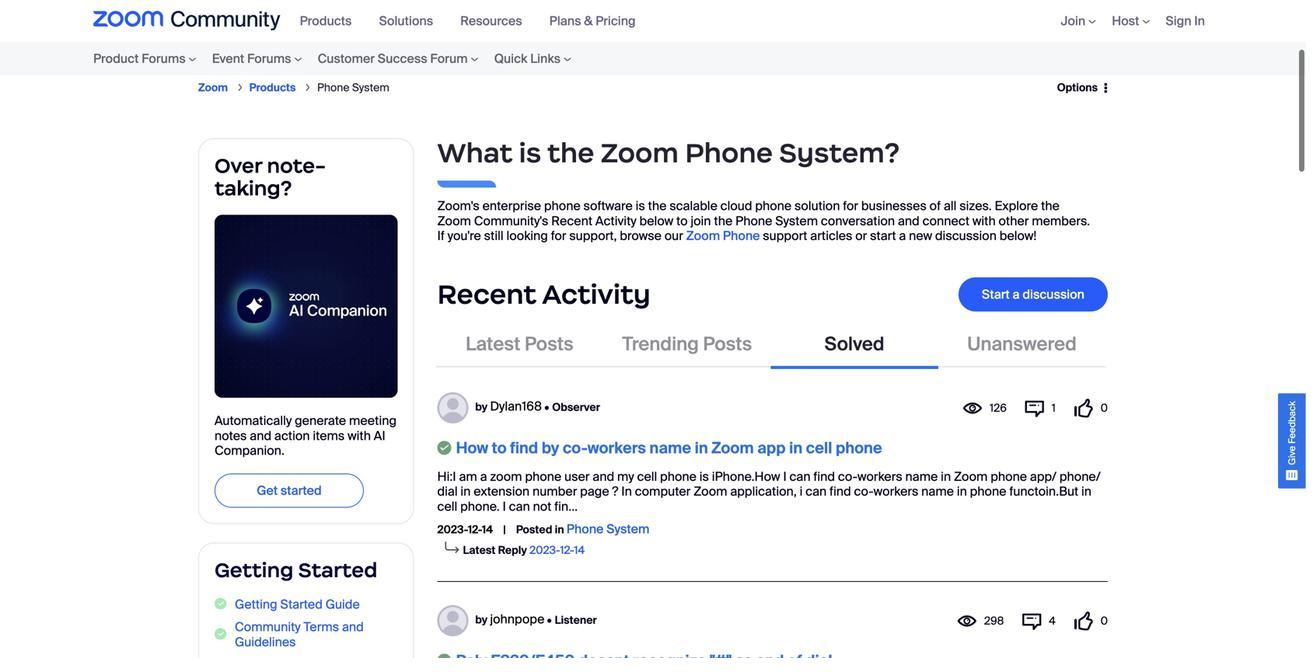 Task type: vqa. For each thing, say whether or not it's contained in the screenshot.
app at the bottom of the page
yes



Task type: describe. For each thing, give the bounding box(es) containing it.
user
[[565, 469, 590, 485]]

0 horizontal spatial products
[[249, 80, 296, 95]]

how to find by co-workers name in zoom app in cell phone link
[[456, 439, 882, 458]]

a inside "link"
[[1013, 287, 1020, 303]]

companion.
[[215, 443, 285, 459]]

event forums
[[212, 51, 291, 67]]

page
[[580, 484, 609, 500]]

if
[[437, 228, 445, 244]]

is inside hi:i am a zoom phone user and my cell phone is iphone.how i can find co-workers name in zoom phone app/ phone/ dial in extension number page ? in computer zoom application, i can find co-workers name in phone functoin.but in cell phone. i can not fin...
[[700, 469, 709, 485]]

product forums
[[93, 51, 186, 67]]

0 for dylan168
[[1101, 401, 1108, 416]]

i
[[800, 484, 803, 500]]

product
[[93, 51, 139, 67]]

new
[[909, 228, 933, 244]]

1 vertical spatial recent
[[437, 278, 537, 311]]

still
[[484, 228, 504, 244]]

zoom left "app/"
[[954, 469, 988, 485]]

how to find by co-workers name in zoom app in cell phone
[[456, 439, 882, 458]]

dial
[[437, 484, 458, 500]]

298
[[984, 614, 1004, 629]]

businesses
[[862, 198, 927, 214]]

members.
[[1032, 213, 1090, 229]]

resources link
[[460, 13, 534, 29]]

cloud
[[721, 198, 752, 214]]

menu bar containing join
[[1038, 0, 1213, 42]]

phone inside zoom's enterprise phone software is the scalable cloud phone solution for businesses of all sizes. explore the zoom community's recent activity below to join the phone system conversation and connect with other members. if you're still looking for support, browse our
[[736, 213, 773, 229]]

0 vertical spatial is
[[519, 136, 541, 170]]

menu bar containing product forums
[[62, 42, 610, 75]]

1 horizontal spatial 12-
[[560, 543, 574, 558]]

solutions
[[379, 13, 433, 29]]

customer success forum link
[[310, 42, 487, 75]]

getting started
[[215, 558, 378, 583]]

listener
[[555, 613, 597, 628]]

• for johnpope
[[547, 613, 552, 628]]

zoom up software
[[601, 136, 679, 170]]

list containing zoom
[[198, 68, 1047, 107]]

plans
[[550, 13, 581, 29]]

hi:i am a zoom phone user and my cell phone is iphone.how i can find co-workers name in zoom phone app/ phone/ dial in extension number page ? in computer zoom application, i can find co-workers name in phone functoin.but in cell phone. i can not fin...
[[437, 469, 1101, 515]]

phone system link
[[567, 521, 650, 538]]

start a discussion link
[[959, 278, 1108, 312]]

0 vertical spatial latest
[[466, 333, 521, 357]]

0 vertical spatial for
[[843, 198, 859, 214]]

join
[[1061, 13, 1086, 29]]

1 vertical spatial i
[[503, 499, 506, 515]]

other
[[999, 213, 1029, 229]]

automatically
[[215, 413, 292, 429]]

pricing
[[596, 13, 636, 29]]

community.title image
[[93, 11, 280, 31]]

with inside automatically generate meeting notes and action items with ai companion.
[[348, 428, 371, 444]]

johnpope link
[[490, 612, 545, 628]]

0 for johnpope
[[1101, 614, 1108, 629]]

in inside 2023-12-14 | posted in phone system latest reply 2023-12-14
[[555, 523, 564, 537]]

generate
[[295, 413, 346, 429]]

phone system
[[317, 80, 389, 95]]

taking?
[[215, 176, 292, 201]]

fin...
[[555, 499, 578, 515]]

zoom down event
[[198, 80, 228, 95]]

iphone.how
[[712, 469, 780, 485]]

guide
[[326, 597, 360, 613]]

can right i
[[806, 484, 827, 500]]

sign
[[1166, 13, 1192, 29]]

start
[[870, 228, 896, 244]]

system inside 2023-12-14 | posted in phone system latest reply 2023-12-14
[[607, 521, 650, 538]]

notes
[[215, 428, 247, 444]]

sign in link
[[1166, 13, 1205, 29]]

by for dylan168
[[475, 400, 488, 415]]

join link
[[1061, 13, 1097, 29]]

note-
[[267, 153, 326, 178]]

2023-12-14 link
[[530, 543, 585, 558]]

computer
[[635, 484, 691, 500]]

app/
[[1030, 469, 1057, 485]]

activity inside zoom's enterprise phone software is the scalable cloud phone solution for businesses of all sizes. explore the zoom community's recent activity below to join the phone system conversation and connect with other members. if you're still looking for support, browse our
[[596, 213, 637, 229]]

support
[[763, 228, 808, 244]]

zoom
[[490, 469, 522, 485]]

options button
[[1047, 72, 1108, 103]]

the up software
[[548, 136, 594, 170]]

?
[[612, 484, 619, 500]]

solved
[[825, 333, 885, 357]]

host link
[[1112, 13, 1151, 29]]

application,
[[730, 484, 797, 500]]

trending posts
[[622, 333, 752, 357]]

zoom inside zoom's enterprise phone software is the scalable cloud phone solution for businesses of all sizes. explore the zoom community's recent activity below to join the phone system conversation and connect with other members. if you're still looking for support, browse our
[[437, 213, 471, 229]]

in inside menu bar
[[1195, 13, 1205, 29]]

recent activity
[[437, 278, 651, 311]]

extension
[[474, 484, 530, 500]]

my
[[617, 469, 634, 485]]

|
[[503, 523, 506, 537]]

1 vertical spatial for
[[551, 228, 567, 244]]

guidelines
[[235, 634, 296, 651]]

getting started heading
[[215, 558, 398, 583]]

phone.
[[460, 499, 500, 515]]

action
[[274, 428, 310, 444]]

getting started guide link
[[235, 597, 360, 613]]

2 vertical spatial cell
[[437, 499, 458, 515]]

zoom phone support articles or start a new discussion below!
[[684, 228, 1037, 244]]

start
[[982, 287, 1010, 303]]

2 horizontal spatial cell
[[806, 439, 832, 458]]

zoom right our
[[686, 228, 720, 244]]

system?
[[779, 136, 900, 170]]

and inside hi:i am a zoom phone user and my cell phone is iphone.how i can find co-workers name in zoom phone app/ phone/ dial in extension number page ? in computer zoom application, i can find co-workers name in phone functoin.but in cell phone. i can not fin...
[[593, 469, 614, 485]]

1 vertical spatial 14
[[574, 543, 585, 558]]

community's
[[474, 213, 549, 229]]

scalable
[[670, 198, 718, 214]]

can right iphone.how
[[790, 469, 811, 485]]

sign in
[[1166, 13, 1205, 29]]

phone inside 2023-12-14 | posted in phone system latest reply 2023-12-14
[[567, 521, 604, 538]]

zoom's enterprise phone software is the scalable cloud phone solution for businesses of all sizes. explore the zoom community's recent activity below to join the phone system conversation and connect with other members. if you're still looking for support, browse our
[[437, 198, 1090, 244]]

not
[[533, 499, 552, 515]]

getting started guide community terms and guidelines
[[235, 597, 364, 651]]

126
[[990, 401, 1007, 416]]

and inside zoom's enterprise phone software is the scalable cloud phone solution for businesses of all sizes. explore the zoom community's recent activity below to join the phone system conversation and connect with other members. if you're still looking for support, browse our
[[898, 213, 920, 229]]

latest posts
[[466, 333, 574, 357]]

or
[[856, 228, 867, 244]]

trending
[[622, 333, 699, 357]]

get
[[257, 483, 278, 499]]

phone/
[[1060, 469, 1101, 485]]

over
[[215, 153, 262, 178]]

0 vertical spatial i
[[783, 469, 787, 485]]

am
[[459, 469, 477, 485]]

can left not
[[509, 499, 530, 515]]

below!
[[1000, 228, 1037, 244]]

over note- taking?
[[215, 153, 326, 201]]

getting for getting started guide community terms and guidelines
[[235, 597, 277, 613]]

system inside zoom's enterprise phone software is the scalable cloud phone solution for businesses of all sizes. explore the zoom community's recent activity below to join the phone system conversation and connect with other members. if you're still looking for support, browse our
[[776, 213, 818, 229]]

products link inside list
[[249, 80, 296, 95]]



Task type: locate. For each thing, give the bounding box(es) containing it.
0 horizontal spatial for
[[551, 228, 567, 244]]

hi:i
[[437, 469, 456, 485]]

for
[[843, 198, 859, 214], [551, 228, 567, 244]]

posts for trending posts
[[703, 333, 752, 357]]

quick
[[494, 51, 528, 67]]

getting up community on the left bottom of page
[[235, 597, 277, 613]]

activity
[[596, 213, 637, 229], [542, 278, 651, 311]]

a left new
[[899, 228, 906, 244]]

observer
[[552, 400, 600, 415]]

customer
[[318, 51, 375, 67]]

2 forums from the left
[[247, 51, 291, 67]]

co-
[[563, 439, 588, 458], [838, 469, 858, 485], [854, 484, 874, 500]]

1 vertical spatial 2023-
[[530, 543, 560, 558]]

community
[[235, 620, 301, 636]]

number
[[533, 484, 577, 500]]

zoom
[[198, 80, 228, 95], [601, 136, 679, 170], [437, 213, 471, 229], [686, 228, 720, 244], [712, 439, 754, 458], [954, 469, 988, 485], [694, 484, 728, 500]]

1 vertical spatial in
[[622, 484, 632, 500]]

software
[[584, 198, 633, 214]]

the right join
[[714, 213, 733, 229]]

• inside by dylan168 • observer
[[545, 400, 549, 415]]

1 vertical spatial a
[[1013, 287, 1020, 303]]

and inside automatically generate meeting notes and action items with ai companion.
[[250, 428, 271, 444]]

by right johnpope image
[[475, 613, 488, 628]]

by down by dylan168 • observer
[[542, 439, 559, 458]]

• left 'listener'
[[547, 613, 552, 628]]

of
[[930, 198, 941, 214]]

1 horizontal spatial 2023-
[[530, 543, 560, 558]]

by inside by dylan168 • observer
[[475, 400, 488, 415]]

1 vertical spatial activity
[[542, 278, 651, 311]]

• left observer
[[545, 400, 549, 415]]

1 vertical spatial cell
[[637, 469, 657, 485]]

discussion right start
[[1023, 287, 1085, 303]]

getting up getting started guide link
[[215, 558, 294, 583]]

list
[[198, 68, 1047, 107]]

phone down 'customer'
[[317, 80, 350, 95]]

1 vertical spatial with
[[348, 428, 371, 444]]

1 horizontal spatial in
[[1195, 13, 1205, 29]]

menu bar
[[292, 0, 655, 42], [1038, 0, 1213, 42], [62, 42, 610, 75]]

2 vertical spatial by
[[475, 613, 488, 628]]

1 horizontal spatial system
[[607, 521, 650, 538]]

1 vertical spatial products link
[[249, 80, 296, 95]]

latest
[[466, 333, 521, 357], [463, 543, 496, 558]]

is left iphone.how
[[700, 469, 709, 485]]

0 vertical spatial with
[[973, 213, 996, 229]]

12-
[[468, 523, 482, 537], [560, 543, 574, 558]]

community terms and guidelines link
[[235, 620, 398, 651]]

with
[[973, 213, 996, 229], [348, 428, 371, 444]]

with left other
[[973, 213, 996, 229]]

0 horizontal spatial forums
[[142, 51, 186, 67]]

activity left below
[[596, 213, 637, 229]]

forums inside 'link'
[[142, 51, 186, 67]]

started
[[298, 558, 378, 583], [280, 597, 323, 613]]

1 vertical spatial •
[[547, 613, 552, 628]]

0 vertical spatial a
[[899, 228, 906, 244]]

0 horizontal spatial in
[[622, 484, 632, 500]]

1 horizontal spatial products link
[[300, 13, 364, 29]]

a inside hi:i am a zoom phone user and my cell phone is iphone.how i can find co-workers name in zoom phone app/ phone/ dial in extension number page ? in computer zoom application, i can find co-workers name in phone functoin.but in cell phone. i can not fin...
[[480, 469, 487, 485]]

2 horizontal spatial system
[[776, 213, 818, 229]]

1 vertical spatial discussion
[[1023, 287, 1085, 303]]

0 vertical spatial •
[[545, 400, 549, 415]]

what
[[437, 136, 513, 170]]

0 vertical spatial products
[[300, 13, 352, 29]]

cell
[[806, 439, 832, 458], [637, 469, 657, 485], [437, 499, 458, 515]]

1 horizontal spatial recent
[[551, 213, 593, 229]]

activity down support,
[[542, 278, 651, 311]]

2 horizontal spatial is
[[700, 469, 709, 485]]

0 vertical spatial 14
[[482, 523, 493, 537]]

0 vertical spatial cell
[[806, 439, 832, 458]]

2023-12-14 | posted in phone system latest reply 2023-12-14
[[437, 521, 650, 558]]

success
[[378, 51, 427, 67]]

a right "am" on the bottom left of the page
[[480, 469, 487, 485]]

the up our
[[648, 198, 667, 214]]

12- down phone.
[[468, 523, 482, 537]]

started up the guide
[[298, 558, 378, 583]]

i left i
[[783, 469, 787, 485]]

1 horizontal spatial discussion
[[1023, 287, 1085, 303]]

is right "what"
[[519, 136, 541, 170]]

cell down hi:i
[[437, 499, 458, 515]]

phone
[[544, 198, 581, 214], [755, 198, 792, 214], [836, 439, 882, 458], [525, 469, 562, 485], [660, 469, 697, 485], [991, 469, 1027, 485], [970, 484, 1007, 500]]

conversation
[[821, 213, 895, 229]]

0 horizontal spatial i
[[503, 499, 506, 515]]

can
[[790, 469, 811, 485], [806, 484, 827, 500], [509, 499, 530, 515]]

posts down recent activity
[[525, 333, 574, 357]]

• for dylan168
[[545, 400, 549, 415]]

0 horizontal spatial to
[[492, 439, 507, 458]]

quick links
[[494, 51, 561, 67]]

cell right app
[[806, 439, 832, 458]]

latest up 'dylan168'
[[466, 333, 521, 357]]

• inside 'by johnpope • listener'
[[547, 613, 552, 628]]

system down customer success forum
[[352, 80, 389, 95]]

12- down fin...
[[560, 543, 574, 558]]

in right sign
[[1195, 13, 1205, 29]]

1 posts from the left
[[525, 333, 574, 357]]

and left the my
[[593, 469, 614, 485]]

to inside zoom's enterprise phone software is the scalable cloud phone solution for businesses of all sizes. explore the zoom community's recent activity below to join the phone system conversation and connect with other members. if you're still looking for support, browse our
[[677, 213, 688, 229]]

zoom up iphone.how
[[712, 439, 754, 458]]

discussion
[[935, 228, 997, 244], [1023, 287, 1085, 303]]

product forums link
[[93, 42, 204, 75]]

0 horizontal spatial discussion
[[935, 228, 997, 244]]

looking
[[507, 228, 548, 244]]

1 horizontal spatial a
[[899, 228, 906, 244]]

is up browse
[[636, 198, 645, 214]]

recent right looking in the top of the page
[[551, 213, 593, 229]]

0 horizontal spatial is
[[519, 136, 541, 170]]

recent inside zoom's enterprise phone software is the scalable cloud phone solution for businesses of all sizes. explore the zoom community's recent activity below to join the phone system conversation and connect with other members. if you're still looking for support, browse our
[[551, 213, 593, 229]]

0 vertical spatial 0
[[1101, 401, 1108, 416]]

ai
[[374, 428, 386, 444]]

recent down still
[[437, 278, 537, 311]]

2 posts from the left
[[703, 333, 752, 357]]

is inside zoom's enterprise phone software is the scalable cloud phone solution for businesses of all sizes. explore the zoom community's recent activity below to join the phone system conversation and connect with other members. if you're still looking for support, browse our
[[636, 198, 645, 214]]

system
[[352, 80, 389, 95], [776, 213, 818, 229], [607, 521, 650, 538]]

0 horizontal spatial a
[[480, 469, 487, 485]]

with inside zoom's enterprise phone software is the scalable cloud phone solution for businesses of all sizes. explore the zoom community's recent activity below to join the phone system conversation and connect with other members. if you're still looking for support, browse our
[[973, 213, 996, 229]]

started for getting started guide community terms and guidelines
[[280, 597, 323, 613]]

unanswered
[[968, 333, 1077, 357]]

discussion down sizes.
[[935, 228, 997, 244]]

1 vertical spatial is
[[636, 198, 645, 214]]

started for getting started
[[298, 558, 378, 583]]

0 vertical spatial products link
[[300, 13, 364, 29]]

to left join
[[677, 213, 688, 229]]

0 vertical spatial by
[[475, 400, 488, 415]]

1 vertical spatial system
[[776, 213, 818, 229]]

1 vertical spatial 0
[[1101, 614, 1108, 629]]

and right start
[[898, 213, 920, 229]]

0 vertical spatial discussion
[[935, 228, 997, 244]]

reply
[[498, 543, 527, 558]]

1 horizontal spatial posts
[[703, 333, 752, 357]]

getting inside getting started guide community terms and guidelines
[[235, 597, 277, 613]]

1 horizontal spatial cell
[[637, 469, 657, 485]]

2 0 from the top
[[1101, 614, 1108, 629]]

2 vertical spatial a
[[480, 469, 487, 485]]

and down the guide
[[342, 620, 364, 636]]

getting
[[215, 558, 294, 583], [235, 597, 277, 613]]

discussion inside "link"
[[1023, 287, 1085, 303]]

latest inside 2023-12-14 | posted in phone system latest reply 2023-12-14
[[463, 543, 496, 558]]

forums for product forums
[[142, 51, 186, 67]]

sizes.
[[960, 198, 992, 214]]

dylan168 link
[[490, 399, 542, 415]]

1 horizontal spatial products
[[300, 13, 352, 29]]

quick links link
[[487, 42, 579, 75]]

0 right 4
[[1101, 614, 1108, 629]]

0 vertical spatial activity
[[596, 213, 637, 229]]

zoom right computer
[[694, 484, 728, 500]]

1 forums from the left
[[142, 51, 186, 67]]

1 0 from the top
[[1101, 401, 1108, 416]]

0
[[1101, 401, 1108, 416], [1101, 614, 1108, 629]]

in
[[1195, 13, 1205, 29], [622, 484, 632, 500]]

0 horizontal spatial cell
[[437, 499, 458, 515]]

1 horizontal spatial is
[[636, 198, 645, 214]]

forums right event
[[247, 51, 291, 67]]

0 vertical spatial getting
[[215, 558, 294, 583]]

1 vertical spatial getting
[[235, 597, 277, 613]]

zoom link
[[198, 80, 228, 95]]

cell right the my
[[637, 469, 657, 485]]

by right dylan168 icon
[[475, 400, 488, 415]]

dylan168 image
[[437, 393, 469, 424]]

by inside 'by johnpope • listener'
[[475, 613, 488, 628]]

products link up 'customer'
[[300, 13, 364, 29]]

and inside getting started guide community terms and guidelines
[[342, 620, 364, 636]]

products link
[[300, 13, 364, 29], [249, 80, 296, 95]]

to right how
[[492, 439, 507, 458]]

and right notes
[[250, 428, 271, 444]]

1 horizontal spatial with
[[973, 213, 996, 229]]

0 vertical spatial in
[[1195, 13, 1205, 29]]

products down event forums link at the left of page
[[249, 80, 296, 95]]

1 horizontal spatial 14
[[574, 543, 585, 558]]

recent
[[551, 213, 593, 229], [437, 278, 537, 311]]

0 vertical spatial to
[[677, 213, 688, 229]]

1 horizontal spatial to
[[677, 213, 688, 229]]

in inside hi:i am a zoom phone user and my cell phone is iphone.how i can find co-workers name in zoom phone app/ phone/ dial in extension number page ? in computer zoom application, i can find co-workers name in phone functoin.but in cell phone. i can not fin...
[[622, 484, 632, 500]]

to
[[677, 213, 688, 229], [492, 439, 507, 458]]

posted
[[516, 523, 553, 537]]

0 right the 1
[[1101, 401, 1108, 416]]

started up terms
[[280, 597, 323, 613]]

1 horizontal spatial forums
[[247, 51, 291, 67]]

0 vertical spatial recent
[[551, 213, 593, 229]]

and
[[898, 213, 920, 229], [250, 428, 271, 444], [593, 469, 614, 485], [342, 620, 364, 636]]

products link down event forums link at the left of page
[[249, 80, 296, 95]]

1 vertical spatial latest
[[463, 543, 496, 558]]

zoom's
[[437, 198, 480, 214]]

phone right join
[[736, 213, 773, 229]]

0 horizontal spatial with
[[348, 428, 371, 444]]

1 vertical spatial started
[[280, 597, 323, 613]]

1 vertical spatial products
[[249, 80, 296, 95]]

0 vertical spatial system
[[352, 80, 389, 95]]

latest left reply
[[463, 543, 496, 558]]

phone down fin...
[[567, 521, 604, 538]]

1 vertical spatial to
[[492, 439, 507, 458]]

plans & pricing
[[550, 13, 636, 29]]

a
[[899, 228, 906, 244], [1013, 287, 1020, 303], [480, 469, 487, 485]]

0 horizontal spatial system
[[352, 80, 389, 95]]

14 down phone system link at the left of page
[[574, 543, 585, 558]]

johnpope
[[490, 612, 545, 628]]

for up zoom phone support articles or start a new discussion below!
[[843, 198, 859, 214]]

the right explore
[[1041, 198, 1060, 214]]

functoin.but
[[1010, 484, 1079, 500]]

2023- down posted
[[530, 543, 560, 558]]

1
[[1052, 401, 1056, 416]]

forums down community.title "image" in the left top of the page
[[142, 51, 186, 67]]

0 vertical spatial started
[[298, 558, 378, 583]]

phone down cloud
[[723, 228, 760, 244]]

products up 'customer'
[[300, 13, 352, 29]]

0 horizontal spatial 12-
[[468, 523, 482, 537]]

0 horizontal spatial 14
[[482, 523, 493, 537]]

&
[[584, 13, 593, 29]]

1 vertical spatial 12-
[[560, 543, 574, 558]]

the
[[548, 136, 594, 170], [648, 198, 667, 214], [1041, 198, 1060, 214], [714, 213, 733, 229]]

2023- down phone.
[[437, 523, 468, 537]]

2 vertical spatial system
[[607, 521, 650, 538]]

with left ai
[[348, 428, 371, 444]]

system left conversation
[[776, 213, 818, 229]]

phone up cloud
[[685, 136, 773, 170]]

for right looking in the top of the page
[[551, 228, 567, 244]]

posts for latest posts
[[525, 333, 574, 357]]

customer success forum
[[318, 51, 468, 67]]

dylan168
[[490, 399, 542, 415]]

14
[[482, 523, 493, 537], [574, 543, 585, 558]]

by dylan168 • observer
[[475, 399, 600, 415]]

system inside list
[[352, 80, 389, 95]]

getting for getting started
[[215, 558, 294, 583]]

system down the ? at the bottom left
[[607, 521, 650, 538]]

2 horizontal spatial a
[[1013, 287, 1020, 303]]

products link inside menu bar
[[300, 13, 364, 29]]

heading
[[437, 138, 1108, 154]]

14 left |
[[482, 523, 493, 537]]

0 horizontal spatial 2023-
[[437, 523, 468, 537]]

start a discussion
[[982, 287, 1085, 303]]

2 vertical spatial is
[[700, 469, 709, 485]]

johnpope image
[[437, 606, 469, 637]]

get started
[[257, 483, 322, 499]]

host
[[1112, 13, 1140, 29]]

started inside getting started guide community terms and guidelines
[[280, 597, 323, 613]]

0 horizontal spatial recent
[[437, 278, 537, 311]]

0 horizontal spatial posts
[[525, 333, 574, 357]]

menu bar containing products
[[292, 0, 655, 42]]

1 vertical spatial by
[[542, 439, 559, 458]]

0 vertical spatial 12-
[[468, 523, 482, 537]]

items
[[313, 428, 345, 444]]

connect
[[923, 213, 970, 229]]

by for johnpope
[[475, 613, 488, 628]]

1 horizontal spatial i
[[783, 469, 787, 485]]

posts right trending
[[703, 333, 752, 357]]

zoom phone link
[[684, 228, 763, 244]]

in right the ? at the bottom left
[[622, 484, 632, 500]]

join
[[691, 213, 711, 229]]

zoom left still
[[437, 213, 471, 229]]

how
[[456, 439, 488, 458]]

phone inside list
[[317, 80, 350, 95]]

explore
[[995, 198, 1038, 214]]

0 horizontal spatial products link
[[249, 80, 296, 95]]

1 horizontal spatial for
[[843, 198, 859, 214]]

a right start
[[1013, 287, 1020, 303]]

forums for event forums
[[247, 51, 291, 67]]

0 vertical spatial 2023-
[[437, 523, 468, 537]]

i up |
[[503, 499, 506, 515]]



